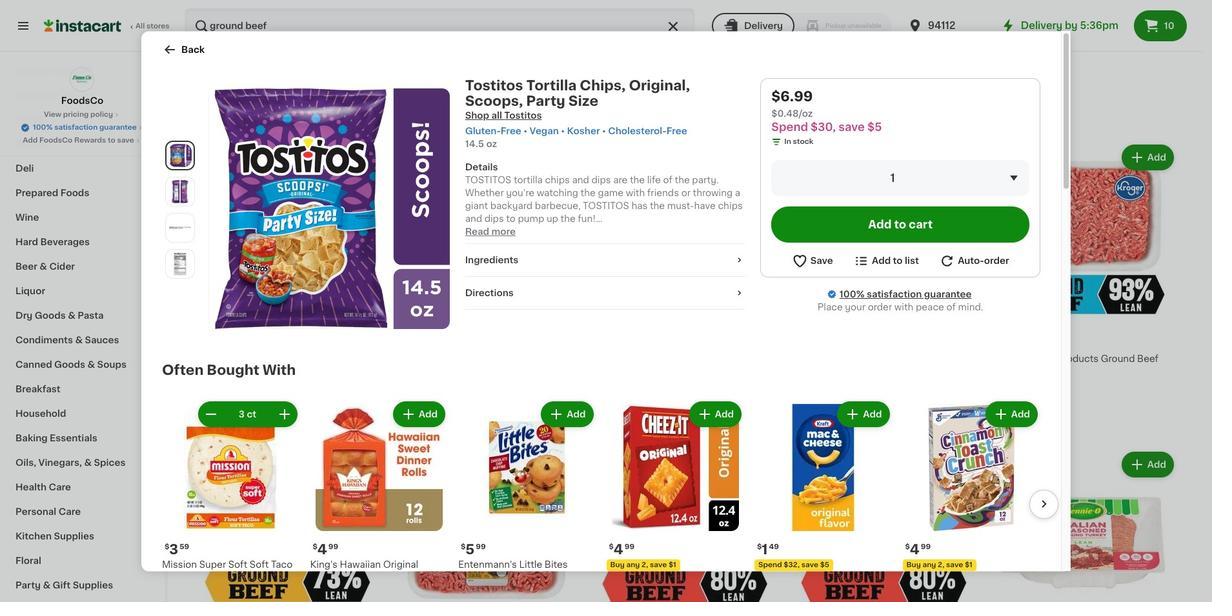 Task type: vqa. For each thing, say whether or not it's contained in the screenshot.
Kirkland Signature link on the left bottom of page
no



Task type: describe. For each thing, give the bounding box(es) containing it.
meat inside 'link'
[[15, 66, 39, 75]]

care for health care
[[49, 483, 71, 492]]

1 horizontal spatial tostitos
[[583, 201, 630, 210]]

5
[[466, 543, 475, 556]]

$6.99 $0.48/oz spend $30, save $5
[[772, 89, 882, 132]]

1 vertical spatial with
[[895, 302, 914, 311]]

3 $ 4 99 from the left
[[906, 543, 931, 556]]

candy
[[61, 90, 92, 99]]

1 soft from the left
[[228, 560, 248, 569]]

delivery button
[[712, 13, 795, 39]]

increment quantity of mission super soft soft taco flour tortillas image
[[277, 406, 292, 422]]

12pk
[[409, 573, 431, 582]]

1 inside product group
[[762, 543, 768, 556]]

in
[[785, 138, 792, 145]]

2 buy any 2, save $1 from the left
[[907, 562, 973, 569]]

delivery for delivery
[[745, 21, 783, 30]]

floral link
[[8, 549, 157, 573]]

4 $ from the left
[[609, 543, 614, 551]]

place your order with peace of mind.
[[818, 302, 984, 311]]

pasta
[[78, 311, 104, 320]]

canned goods & soups
[[15, 360, 127, 369]]

4 99 from the left
[[921, 543, 931, 551]]

beef,
[[295, 354, 318, 363]]

vegan inside tostitos tortilla chips, original, scoops, party size shop all tostitos gluten-free • vegan • kosher • cholesterol-free 14.5 oz
[[530, 126, 559, 135]]

original,
[[629, 78, 690, 92]]

enlarge chips & pretzels tostitos tortilla chips, original, scoops, party size hero (opens in a new tab) image
[[169, 144, 192, 167]]

the left game
[[581, 188, 596, 197]]

2 $ 4 99 from the left
[[609, 543, 635, 556]]

1 horizontal spatial and
[[572, 175, 590, 184]]

$8.99 element
[[989, 336, 1177, 352]]

1 vertical spatial order
[[868, 302, 893, 311]]

instacart logo image
[[44, 18, 121, 34]]

oz
[[487, 139, 497, 148]]

3 99 from the left
[[625, 543, 635, 551]]

party.
[[693, 175, 719, 184]]

delivery by 5:36pm link
[[1001, 18, 1119, 34]]

49
[[770, 543, 779, 551]]

order inside button
[[985, 256, 1010, 265]]

inter-american products ground beef button
[[989, 142, 1177, 376]]

29 results for "ground beef"
[[194, 70, 393, 84]]

results
[[215, 70, 264, 84]]

10 button
[[1135, 10, 1188, 41]]

2 beyond from the left
[[257, 354, 292, 363]]

throwing
[[693, 188, 733, 197]]

1 buy from the left
[[611, 562, 625, 569]]

entenmann's
[[459, 560, 517, 569]]

friends
[[648, 188, 679, 197]]

vinegars,
[[38, 459, 82, 468]]

condiments & sauces link
[[8, 328, 157, 353]]

0 horizontal spatial 3
[[169, 543, 178, 556]]

the left life
[[630, 175, 645, 184]]

$6.99
[[772, 89, 813, 103]]

cart
[[909, 219, 933, 229]]

2 $1 from the left
[[965, 562, 973, 569]]

100% satisfaction guarantee link
[[840, 287, 972, 300]]

item carousel region
[[144, 393, 1059, 603]]

decrement quantity of mission super soft soft taco flour tortillas image
[[203, 406, 219, 422]]

have
[[694, 201, 716, 210]]

prepared
[[15, 189, 58, 198]]

sponsored badge image inside product group
[[393, 418, 432, 425]]

care for personal care
[[59, 508, 81, 517]]

backyard
[[491, 201, 533, 210]]

life
[[648, 175, 661, 184]]

view
[[44, 111, 61, 118]]

more
[[492, 227, 516, 236]]

save inside spend $20, save $3 see eligible items
[[437, 395, 454, 402]]

$ inside $ 3 59
[[165, 543, 169, 551]]

$ 3 59
[[165, 543, 189, 556]]

1 beyond from the left
[[194, 354, 229, 363]]

watching
[[537, 188, 579, 197]]

add to cart button
[[772, 206, 1030, 242]]

1 field
[[772, 160, 1030, 196]]

chips,
[[580, 78, 626, 92]]

0 vertical spatial hawaiian
[[340, 560, 381, 569]]

party inside party & gift supplies link
[[15, 581, 41, 590]]

0 horizontal spatial chips
[[545, 175, 570, 184]]

ct
[[247, 409, 257, 419]]

dry goods & pasta link
[[8, 304, 157, 328]]

seafood
[[51, 66, 90, 75]]

for
[[268, 70, 288, 84]]

2 any from the left
[[923, 562, 937, 569]]

products
[[1058, 354, 1099, 363]]

personal care
[[15, 508, 81, 517]]

details button
[[465, 160, 745, 173]]

you're
[[506, 188, 535, 197]]

king's
[[310, 560, 338, 569]]

policy
[[90, 111, 113, 118]]

spend for spend $20, save $3 see eligible items
[[394, 395, 417, 402]]

1 $1 from the left
[[669, 562, 677, 569]]

5:36pm
[[1081, 21, 1119, 30]]

read
[[465, 227, 490, 236]]

kitchen supplies
[[15, 532, 94, 541]]

plant-
[[320, 354, 347, 363]]

$3
[[456, 395, 465, 402]]

wine link
[[8, 205, 157, 230]]

product group containing spend $20, save $3 see eligible items
[[393, 142, 581, 429]]

all
[[492, 110, 502, 119]]

0 vertical spatial foodsco
[[61, 96, 103, 105]]

back button
[[162, 41, 205, 57]]

ingredients
[[465, 255, 519, 264]]

service type group
[[712, 13, 892, 39]]

99 inside $ 5 99
[[476, 543, 486, 551]]

foodsco inside the "add foodsco rewards to save" link
[[39, 137, 73, 144]]

100% inside button
[[33, 124, 53, 131]]

with inside "details tostitos tortilla chips and dips are the life of the party. whether you're watching the game with friends or throwing a giant backyard barbecue, tostitos has the must-have chips and dips to pump up the fun! read more"
[[626, 188, 645, 197]]

to inside "details tostitos tortilla chips and dips are the life of the party. whether you're watching the game with friends or throwing a giant backyard barbecue, tostitos has the must-have chips and dips to pump up the fun! read more"
[[507, 214, 516, 223]]

1 horizontal spatial free
[[501, 126, 522, 135]]

details tostitos tortilla chips and dips are the life of the party. whether you're watching the game with friends or throwing a giant backyard barbecue, tostitos has the must-have chips and dips to pump up the fun! read more
[[465, 162, 743, 236]]

household link
[[8, 402, 157, 426]]

party inside tostitos tortilla chips, original, scoops, party size shop all tostitos gluten-free • vegan • kosher • cholesterol-free 14.5 oz
[[527, 94, 566, 107]]

2 horizontal spatial free
[[667, 126, 688, 135]]

eligible
[[408, 407, 435, 414]]

beverages link
[[8, 34, 157, 58]]

prepared foods
[[15, 189, 89, 198]]

0 vertical spatial 3
[[239, 409, 245, 419]]

canned goods & soups link
[[8, 353, 157, 377]]

94112
[[929, 21, 956, 30]]

delivery for delivery by 5:36pm
[[1022, 21, 1063, 30]]

frozen link
[[8, 107, 157, 132]]

enlarge chips & pretzels tostitos tortilla chips, original, scoops, party size nutrition (opens in a new tab) image
[[169, 252, 192, 275]]

back
[[181, 45, 205, 54]]

$0.48/oz
[[772, 108, 813, 118]]

health care
[[15, 483, 71, 492]]

2 soft from the left
[[250, 560, 269, 569]]

shop
[[465, 110, 490, 119]]

1 $ 4 99 from the left
[[313, 543, 338, 556]]

tortillas
[[187, 573, 223, 582]]

goods for dry
[[35, 311, 66, 320]]

1 buy any 2, save $1 from the left
[[611, 562, 677, 569]]

100% satisfaction guarantee inside 100% satisfaction guarantee button
[[33, 124, 137, 131]]

meat inside beyond meat beyond beef, plant-based ground
[[231, 354, 255, 363]]

view pricing policy link
[[44, 110, 121, 120]]

$5 inside product group
[[821, 562, 830, 569]]

whether
[[465, 188, 504, 197]]

$5 inside "$6.99 $0.48/oz spend $30, save $5"
[[868, 121, 882, 132]]

beyond meat beyond beef, plant-based ground
[[194, 354, 376, 376]]

ground inside button
[[1102, 354, 1136, 363]]

rewards
[[74, 137, 106, 144]]

often
[[162, 363, 204, 377]]

& inside 'link'
[[42, 66, 49, 75]]

condiments
[[15, 336, 73, 345]]

taco
[[271, 560, 293, 569]]

foodsco logo image
[[70, 67, 95, 92]]



Task type: locate. For each thing, give the bounding box(es) containing it.
tostitos
[[465, 175, 512, 184], [583, 201, 630, 210]]

0 vertical spatial 100% satisfaction guarantee
[[33, 124, 137, 131]]

$20,
[[419, 395, 435, 402]]

gluten
[[208, 109, 239, 118]]

1 vertical spatial ground
[[194, 367, 228, 376]]

1 horizontal spatial party
[[527, 94, 566, 107]]

1 up add to cart button
[[891, 172, 896, 183]]

1 horizontal spatial guarantee
[[925, 289, 972, 298]]

& right beer
[[40, 262, 47, 271]]

soups
[[97, 360, 127, 369]]

beverages up cider
[[40, 238, 90, 247]]

party & gift supplies
[[15, 581, 113, 590]]

breakfast link
[[8, 377, 157, 402]]

$30,
[[811, 121, 836, 132]]

sauces
[[85, 336, 119, 345]]

& inside 'link'
[[88, 360, 95, 369]]

tostitos down game
[[583, 201, 630, 210]]

& left sauces
[[75, 336, 83, 345]]

foodsco up view pricing policy link
[[61, 96, 103, 105]]

beyond up decrement quantity of mission super soft soft taco flour tortillas icon
[[194, 354, 229, 363]]

the right up
[[561, 214, 576, 223]]

liquor
[[15, 287, 45, 296]]

gluten free
[[208, 109, 262, 118]]

sponsored badge image
[[194, 390, 233, 397], [393, 418, 432, 425]]

fun!
[[578, 214, 596, 223]]

beer & cider
[[15, 262, 75, 271]]

dry goods & pasta
[[15, 311, 104, 320]]

supplies down floral link
[[73, 581, 113, 590]]

spend for spend $32, save $5
[[759, 562, 782, 569]]

spend inside "$6.99 $0.48/oz spend $30, save $5"
[[772, 121, 809, 132]]

1 horizontal spatial of
[[947, 302, 956, 311]]

0 horizontal spatial free
[[242, 109, 262, 118]]

free down 'original,'
[[667, 126, 688, 135]]

& up view
[[51, 90, 59, 99]]

1 vertical spatial supplies
[[73, 581, 113, 590]]

0 vertical spatial vegan
[[530, 126, 559, 135]]

ground up decrement quantity of mission super soft soft taco flour tortillas icon
[[194, 367, 228, 376]]

vegan down "tostitos"
[[530, 126, 559, 135]]

0 horizontal spatial $1
[[669, 562, 677, 569]]

1 vertical spatial tostitos
[[583, 201, 630, 210]]

100% satisfaction guarantee down view pricing policy link
[[33, 124, 137, 131]]

soft right super
[[228, 560, 248, 569]]

1 horizontal spatial $ 4 99
[[609, 543, 635, 556]]

must-
[[668, 201, 694, 210]]

0 vertical spatial supplies
[[54, 532, 94, 541]]

3 • from the left
[[603, 126, 606, 135]]

0 horizontal spatial $5
[[821, 562, 830, 569]]

hawaiian down the "king's"
[[310, 573, 351, 582]]

1 vertical spatial guarantee
[[925, 289, 972, 298]]

1 horizontal spatial buy any 2, save $1
[[907, 562, 973, 569]]

1 99 from the left
[[329, 543, 338, 551]]

and down giant
[[465, 214, 482, 223]]

2 $ from the left
[[313, 543, 318, 551]]

1 4 from the left
[[318, 543, 327, 556]]

party & gift supplies link
[[8, 573, 157, 598]]

0 vertical spatial spend
[[772, 121, 809, 132]]

party
[[527, 94, 566, 107], [15, 581, 41, 590]]

3 ct
[[239, 409, 257, 419]]

health
[[15, 483, 46, 492]]

delivery inside button
[[745, 21, 783, 30]]

chips up the watching
[[545, 175, 570, 184]]

1 horizontal spatial buy
[[907, 562, 921, 569]]

goods for canned
[[54, 360, 85, 369]]

1
[[891, 172, 896, 183], [762, 543, 768, 556]]

2 99 from the left
[[476, 543, 486, 551]]

& left spices
[[84, 459, 92, 468]]

0 horizontal spatial tostitos
[[465, 175, 512, 184]]

the down friends
[[650, 201, 665, 210]]

giant
[[465, 201, 488, 210]]

size
[[569, 94, 599, 107]]

1 vertical spatial hawaiian
[[310, 573, 351, 582]]

with up has
[[626, 188, 645, 197]]

94112 button
[[908, 8, 985, 44]]

0 vertical spatial 1
[[891, 172, 896, 183]]

0 vertical spatial chips
[[545, 175, 570, 184]]

3 $ from the left
[[461, 543, 466, 551]]

product group containing 3
[[162, 398, 300, 603]]

goods down condiments & sauces
[[54, 360, 85, 369]]

ground inside beyond meat beyond beef, plant-based ground
[[194, 367, 228, 376]]

1 horizontal spatial 3
[[239, 409, 245, 419]]

2 4 from the left
[[614, 543, 624, 556]]

0 horizontal spatial 2,
[[642, 562, 649, 569]]

100% satisfaction guarantee
[[33, 124, 137, 131], [840, 289, 972, 298]]

0 vertical spatial and
[[572, 175, 590, 184]]

1 any from the left
[[627, 562, 640, 569]]

0 horizontal spatial ground
[[194, 367, 228, 376]]

beef
[[1138, 354, 1159, 363]]

save inside "$6.99 $0.48/oz spend $30, save $5"
[[839, 121, 865, 132]]

$ 4 99
[[313, 543, 338, 556], [609, 543, 635, 556], [906, 543, 931, 556]]

goods inside 'link'
[[54, 360, 85, 369]]

add inside add to cart button
[[869, 219, 892, 229]]

deli
[[15, 164, 34, 173]]

paleo
[[357, 109, 383, 118]]

5 $ from the left
[[758, 543, 762, 551]]

care down vinegars,
[[49, 483, 71, 492]]

satisfaction down pricing
[[54, 124, 98, 131]]

care inside personal care link
[[59, 508, 81, 517]]

0 horizontal spatial delivery
[[745, 21, 783, 30]]

canned
[[15, 360, 52, 369]]

spend $32, save $5
[[759, 562, 830, 569]]

party down floral
[[15, 581, 41, 590]]

0 horizontal spatial guarantee
[[99, 124, 137, 131]]

1 horizontal spatial $5
[[868, 121, 882, 132]]

product group containing 5
[[459, 398, 596, 603]]

1 inside field
[[891, 172, 896, 183]]

& left gift
[[43, 581, 50, 590]]

1 horizontal spatial sponsored badge image
[[393, 418, 432, 425]]

100% down view
[[33, 124, 53, 131]]

gluten-
[[465, 126, 501, 135]]

0 horizontal spatial any
[[627, 562, 640, 569]]

100% satisfaction guarantee up place your order with peace of mind.
[[840, 289, 972, 298]]

scoops,
[[465, 94, 523, 107]]

0 horizontal spatial 1
[[762, 543, 768, 556]]

spend down $ 1 49
[[759, 562, 782, 569]]

0 horizontal spatial party
[[15, 581, 41, 590]]

1 horizontal spatial •
[[561, 126, 565, 135]]

1 2, from the left
[[642, 562, 649, 569]]

• left kosher on the top
[[561, 126, 565, 135]]

0 horizontal spatial 100% satisfaction guarantee
[[33, 124, 137, 131]]

0 horizontal spatial soft
[[228, 560, 248, 569]]

1 vertical spatial 3
[[169, 543, 178, 556]]

add inside the "add foodsco rewards to save" link
[[23, 137, 38, 144]]

guarantee down the "policy"
[[99, 124, 137, 131]]

0 vertical spatial 100%
[[33, 124, 53, 131]]

1 vertical spatial satisfaction
[[867, 289, 922, 298]]

2 2, from the left
[[938, 562, 945, 569]]

100% satisfaction guarantee button
[[20, 120, 145, 133]]

0 vertical spatial ground
[[1102, 354, 1136, 363]]

1 horizontal spatial satisfaction
[[867, 289, 922, 298]]

party down tortilla
[[527, 94, 566, 107]]

0 vertical spatial tostitos
[[465, 175, 512, 184]]

chips & pretzels tostitos tortilla chips, original, scoops, party size hero image
[[209, 88, 450, 329]]

chips down a
[[718, 201, 743, 210]]

3 left 59
[[169, 543, 178, 556]]

tostitos
[[465, 78, 523, 92]]

satisfaction inside 100% satisfaction guarantee button
[[54, 124, 98, 131]]

0 vertical spatial sponsored badge image
[[194, 390, 233, 397]]

• down "tostitos"
[[524, 126, 528, 135]]

to inside button
[[894, 256, 903, 265]]

1 vertical spatial spend
[[394, 395, 417, 402]]

0 horizontal spatial and
[[465, 214, 482, 223]]

0 horizontal spatial buy
[[611, 562, 625, 569]]

supplies
[[54, 532, 94, 541], [73, 581, 113, 590]]

1 left 49
[[762, 543, 768, 556]]

add to list
[[872, 256, 919, 265]]

tostitos up whether
[[465, 175, 512, 184]]

0 horizontal spatial sponsored badge image
[[194, 390, 233, 397]]

1 vertical spatial and
[[465, 214, 482, 223]]

to right rewards
[[108, 137, 115, 144]]

of up friends
[[664, 175, 673, 184]]

1 vertical spatial 1
[[762, 543, 768, 556]]

frozen
[[15, 115, 47, 124]]

inter-
[[989, 354, 1014, 363]]

0 horizontal spatial of
[[664, 175, 673, 184]]

$ inside $ 5 99
[[461, 543, 466, 551]]

tortilla
[[514, 175, 543, 184]]

3
[[239, 409, 245, 419], [169, 543, 178, 556]]

in stock
[[785, 138, 814, 145]]

0 vertical spatial care
[[49, 483, 71, 492]]

product group containing 1
[[755, 398, 893, 603]]

oils,
[[15, 459, 36, 468]]

1 $ from the left
[[165, 543, 169, 551]]

0 horizontal spatial $ 4 99
[[313, 543, 338, 556]]

kosher
[[567, 126, 600, 135]]

cider
[[49, 262, 75, 271]]

with down 100% satisfaction guarantee link
[[895, 302, 914, 311]]

foods
[[61, 189, 89, 198]]

care up kitchen supplies link
[[59, 508, 81, 517]]

beyond left beef,
[[257, 354, 292, 363]]

kitchen
[[15, 532, 52, 541]]

the up or
[[675, 175, 690, 184]]

meat left with
[[231, 354, 255, 363]]

of inside "details tostitos tortilla chips and dips are the life of the party. whether you're watching the game with friends or throwing a giant backyard barbecue, tostitos has the must-have chips and dips to pump up the fun! read more"
[[664, 175, 673, 184]]

dips up "read more" button
[[485, 214, 504, 223]]

1 vertical spatial chips
[[718, 201, 743, 210]]

1 vertical spatial beverages
[[40, 238, 90, 247]]

0 horizontal spatial buy any 2, save $1
[[611, 562, 677, 569]]

1 horizontal spatial soft
[[250, 560, 269, 569]]

2 horizontal spatial •
[[603, 126, 606, 135]]

$
[[165, 543, 169, 551], [313, 543, 318, 551], [461, 543, 466, 551], [609, 543, 614, 551], [758, 543, 762, 551], [906, 543, 910, 551]]

to left cart
[[895, 219, 907, 229]]

gift
[[53, 581, 71, 590]]

10
[[1165, 21, 1175, 30]]

meat up snacks
[[15, 66, 39, 75]]

0 vertical spatial party
[[527, 94, 566, 107]]

beverages up meat & seafood
[[15, 41, 65, 50]]

to down backyard
[[507, 214, 516, 223]]

1 horizontal spatial 1
[[891, 172, 896, 183]]

$5 right $32,
[[821, 562, 830, 569]]

1 horizontal spatial chips
[[718, 201, 743, 210]]

3 left ct
[[239, 409, 245, 419]]

100% up "your" at right bottom
[[840, 289, 865, 298]]

0 vertical spatial order
[[985, 256, 1010, 265]]

2 horizontal spatial $ 4 99
[[906, 543, 931, 556]]

game
[[598, 188, 624, 197]]

spend inside item carousel region
[[759, 562, 782, 569]]

0 horizontal spatial order
[[868, 302, 893, 311]]

1 vertical spatial 100%
[[840, 289, 865, 298]]

guarantee up peace
[[925, 289, 972, 298]]

0 vertical spatial guarantee
[[99, 124, 137, 131]]

0 horizontal spatial beyond
[[194, 354, 229, 363]]

1 vertical spatial meat
[[231, 354, 255, 363]]

sponsored badge image up decrement quantity of mission super soft soft taco flour tortillas icon
[[194, 390, 233, 397]]

2 • from the left
[[561, 126, 565, 135]]

soft
[[228, 560, 248, 569], [250, 560, 269, 569]]

all stores
[[136, 23, 170, 30]]

to left the list
[[894, 256, 903, 265]]

0 vertical spatial goods
[[35, 311, 66, 320]]

0 horizontal spatial 100%
[[33, 124, 53, 131]]

add inside add to list button
[[872, 256, 891, 265]]

None search field
[[185, 8, 695, 44]]

care inside health care link
[[49, 483, 71, 492]]

1 horizontal spatial 100% satisfaction guarantee
[[840, 289, 972, 298]]

spend inside spend $20, save $3 see eligible items
[[394, 395, 417, 402]]

king's hawaiian original hawaiian sweet rolls 12pk
[[310, 560, 431, 582]]

0 horizontal spatial meat
[[15, 66, 39, 75]]

0 vertical spatial meat
[[15, 66, 39, 75]]

satisfaction inside 100% satisfaction guarantee link
[[867, 289, 922, 298]]

0 horizontal spatial vegan
[[195, 323, 218, 330]]

snacks & candy
[[15, 90, 92, 99]]

to inside button
[[895, 219, 907, 229]]

& left "soups"
[[88, 360, 95, 369]]

free inside button
[[242, 109, 262, 118]]

satisfaction up place your order with peace of mind.
[[867, 289, 922, 298]]

supplies up floral link
[[54, 532, 94, 541]]

spend
[[772, 121, 809, 132], [394, 395, 417, 402], [759, 562, 782, 569]]

auto-order
[[958, 256, 1010, 265]]

soft left taco
[[250, 560, 269, 569]]

mission
[[162, 560, 197, 569]]

auto-
[[958, 256, 985, 265]]

0 vertical spatial of
[[664, 175, 673, 184]]

0 horizontal spatial dips
[[485, 214, 504, 223]]

$ inside $ 1 49
[[758, 543, 762, 551]]

2 buy from the left
[[907, 562, 921, 569]]

& left seafood
[[42, 66, 49, 75]]

delivery
[[1022, 21, 1063, 30], [745, 21, 783, 30]]

delivery inside "link"
[[1022, 21, 1063, 30]]

1 vertical spatial sponsored badge image
[[393, 418, 432, 425]]

flour
[[162, 573, 185, 582]]

0 vertical spatial dips
[[592, 175, 611, 184]]

1 horizontal spatial beyond
[[257, 354, 292, 363]]

$5 right $30,
[[868, 121, 882, 132]]

wine
[[15, 213, 39, 222]]

foodsco down view
[[39, 137, 73, 144]]

dry
[[15, 311, 33, 320]]

1 • from the left
[[524, 126, 528, 135]]

1 horizontal spatial dips
[[592, 175, 611, 184]]

sponsored badge image down eligible
[[393, 418, 432, 425]]

• right kosher on the top
[[603, 126, 606, 135]]

bakery
[[15, 139, 48, 149]]

inter-american products ground beef
[[989, 354, 1159, 363]]

$32,
[[784, 562, 800, 569]]

0 vertical spatial beverages
[[15, 41, 65, 50]]

1 horizontal spatial 100%
[[840, 289, 865, 298]]

6 $ from the left
[[906, 543, 910, 551]]

and up the watching
[[572, 175, 590, 184]]

1 horizontal spatial meat
[[231, 354, 255, 363]]

1 horizontal spatial vegan
[[530, 126, 559, 135]]

1 horizontal spatial $1
[[965, 562, 973, 569]]

hard beverages
[[15, 238, 90, 247]]

spend up see on the bottom of the page
[[394, 395, 417, 402]]

2 horizontal spatial 4
[[910, 543, 920, 556]]

free right gluten
[[242, 109, 262, 118]]

see
[[393, 407, 406, 414]]

of left mind.
[[947, 302, 956, 311]]

0 vertical spatial satisfaction
[[54, 124, 98, 131]]

goods up condiments
[[35, 311, 66, 320]]

1 horizontal spatial 4
[[614, 543, 624, 556]]

tortilla
[[527, 78, 577, 92]]

14.5
[[465, 139, 484, 148]]

by
[[1066, 21, 1078, 30]]

ground left beef
[[1102, 354, 1136, 363]]

vegan up often bought with at the left
[[195, 323, 218, 330]]

guarantee inside button
[[99, 124, 137, 131]]

peace
[[916, 302, 945, 311]]

baking essentials
[[15, 434, 97, 443]]

1 vertical spatial of
[[947, 302, 956, 311]]

0 vertical spatial $5
[[868, 121, 882, 132]]

0 horizontal spatial satisfaction
[[54, 124, 98, 131]]

free down "tostitos"
[[501, 126, 522, 135]]

3 4 from the left
[[910, 543, 920, 556]]

chip
[[508, 573, 529, 582]]

enlarge chips & pretzels tostitos tortilla chips, original, scoops, party size ingredients (opens in a new tab) image
[[169, 216, 192, 239]]

0 horizontal spatial 4
[[318, 543, 327, 556]]

spend down $0.48/oz
[[772, 121, 809, 132]]

essentials
[[50, 434, 97, 443]]

snacks & candy link
[[8, 83, 157, 107]]

enlarge chips & pretzels tostitos tortilla chips, original, scoops, party size angle_back (opens in a new tab) image
[[169, 180, 192, 203]]

product group
[[194, 142, 382, 400], [393, 142, 581, 429], [591, 142, 780, 391], [790, 142, 979, 391], [989, 142, 1177, 376], [162, 398, 300, 603], [310, 398, 448, 594], [459, 398, 596, 603], [607, 398, 745, 603], [755, 398, 893, 603], [903, 398, 1041, 603], [194, 449, 382, 603], [393, 449, 581, 603], [591, 449, 780, 603], [790, 449, 979, 603], [989, 449, 1177, 603]]

hawaiian up sweet at bottom
[[340, 560, 381, 569]]

dips down details button
[[592, 175, 611, 184]]

1 vertical spatial care
[[59, 508, 81, 517]]

1 vertical spatial $5
[[821, 562, 830, 569]]

muffins
[[531, 573, 566, 582]]

1 vertical spatial dips
[[485, 214, 504, 223]]

& left pasta
[[68, 311, 75, 320]]



